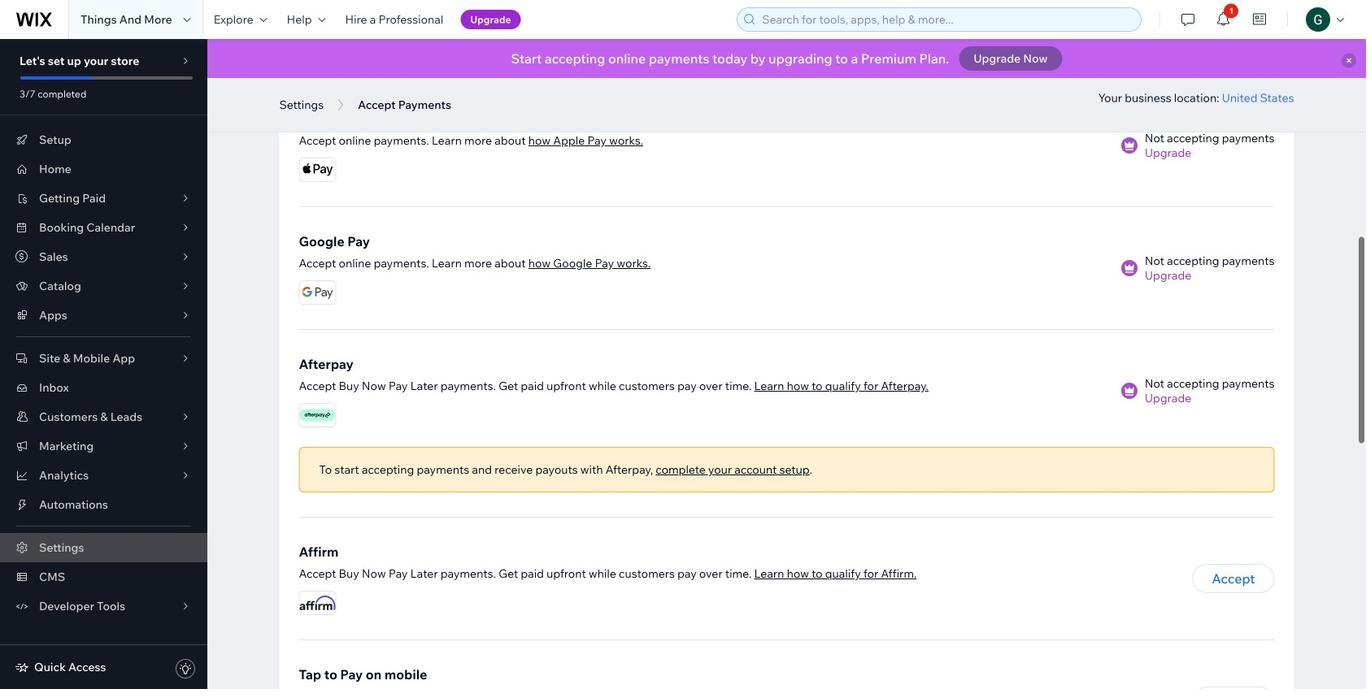Task type: locate. For each thing, give the bounding box(es) containing it.
sidebar element
[[0, 39, 207, 690]]

alert
[[207, 39, 1366, 78]]

affirm image
[[300, 596, 335, 610]]

google pay image
[[300, 281, 335, 304]]



Task type: vqa. For each thing, say whether or not it's contained in the screenshot.
the rightmost THE
no



Task type: describe. For each thing, give the bounding box(es) containing it.
afterpay image
[[300, 409, 335, 422]]

apple pay image
[[300, 159, 335, 181]]

Search for tools, apps, help & more... field
[[757, 8, 1136, 31]]



